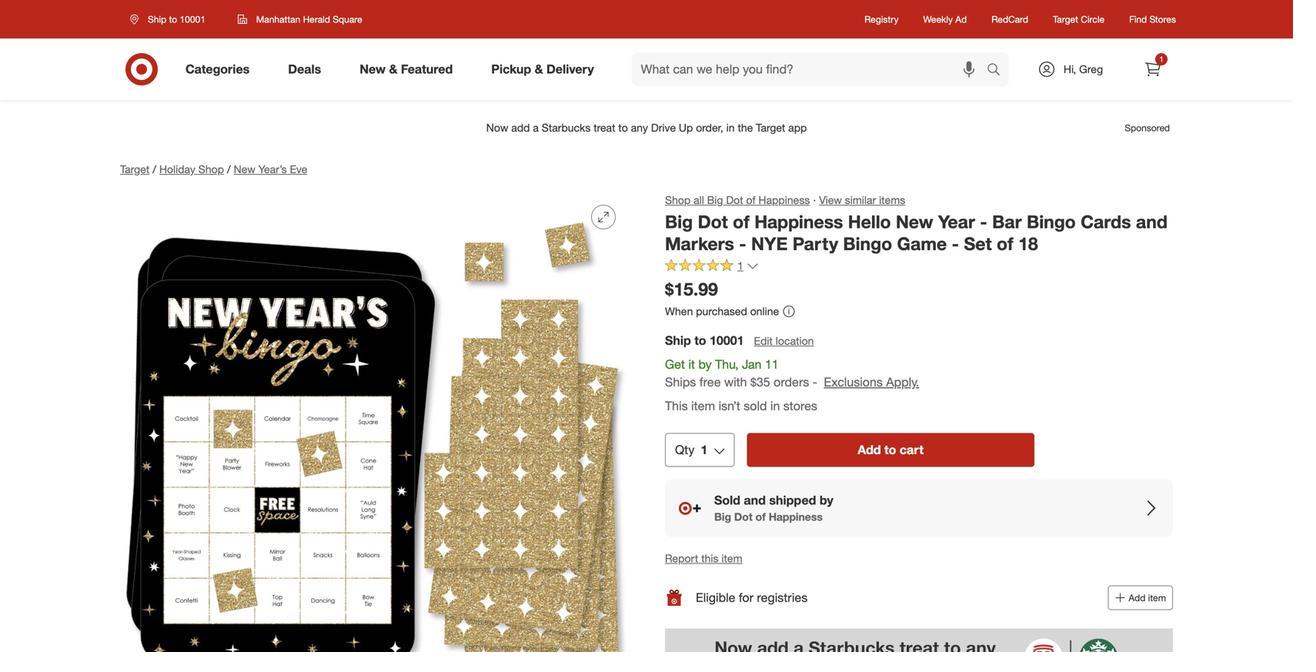 Task type: locate. For each thing, give the bounding box(es) containing it.
2 horizontal spatial to
[[885, 443, 897, 458]]

0 vertical spatial 10001
[[180, 13, 206, 25]]

0 vertical spatial by
[[699, 357, 712, 372]]

redcard link
[[992, 13, 1029, 26]]

new & featured link
[[347, 52, 472, 86]]

item for add
[[1149, 592, 1167, 604]]

party
[[793, 233, 839, 255]]

1 horizontal spatial ship to 10001
[[665, 333, 744, 348]]

0 horizontal spatial to
[[169, 13, 177, 25]]

add item
[[1129, 592, 1167, 604]]

target for target circle
[[1054, 13, 1079, 25]]

1 link down markers
[[665, 258, 759, 276]]

bingo down "hello"
[[844, 233, 893, 255]]

- up set
[[981, 211, 988, 233]]

to up "it"
[[695, 333, 707, 348]]

0 vertical spatial new
[[360, 62, 386, 77]]

deals
[[288, 62, 321, 77]]

1 vertical spatial ship
[[665, 333, 691, 348]]

1 horizontal spatial new
[[360, 62, 386, 77]]

2 horizontal spatial item
[[1149, 592, 1167, 604]]

dot right all
[[727, 193, 744, 207]]

& right "pickup"
[[535, 62, 543, 77]]

1 horizontal spatial item
[[722, 552, 743, 565]]

dot inside sold and shipped by big dot of happiness
[[735, 510, 753, 524]]

10001 up "thu,"
[[710, 333, 744, 348]]

item inside button
[[722, 552, 743, 565]]

add inside button
[[858, 443, 882, 458]]

and inside big dot of happiness hello new year - bar bingo cards and markers - nye party bingo game - set of 18
[[1137, 211, 1168, 233]]

1 up when purchased online at right top
[[738, 259, 744, 273]]

- right orders
[[813, 375, 818, 390]]

1 vertical spatial happiness
[[755, 211, 844, 233]]

ship to 10001
[[148, 13, 206, 25], [665, 333, 744, 348]]

target circle
[[1054, 13, 1105, 25]]

0 horizontal spatial and
[[744, 493, 766, 508]]

0 vertical spatial shop
[[199, 163, 224, 176]]

0 vertical spatial item
[[692, 398, 716, 414]]

view
[[820, 193, 843, 207]]

to left cart
[[885, 443, 897, 458]]

happiness inside sold and shipped by big dot of happiness
[[769, 510, 823, 524]]

1 horizontal spatial /
[[227, 163, 231, 176]]

1 link
[[1137, 52, 1171, 86], [665, 258, 759, 276]]

1 horizontal spatial ship
[[665, 333, 691, 348]]

1 horizontal spatial shop
[[665, 193, 691, 207]]

new year's eve link
[[234, 163, 308, 176]]

to
[[169, 13, 177, 25], [695, 333, 707, 348], [885, 443, 897, 458]]

0 vertical spatial target
[[1054, 13, 1079, 25]]

0 horizontal spatial item
[[692, 398, 716, 414]]

happiness down shipped
[[769, 510, 823, 524]]

1 vertical spatial new
[[234, 163, 256, 176]]

1 horizontal spatial 1 link
[[1137, 52, 1171, 86]]

0 vertical spatial and
[[1137, 211, 1168, 233]]

big up markers
[[665, 211, 693, 233]]

0 horizontal spatial new
[[234, 163, 256, 176]]

stores
[[1150, 13, 1177, 25]]

0 horizontal spatial 1
[[701, 443, 708, 458]]

1 vertical spatial dot
[[698, 211, 728, 233]]

0 vertical spatial 1 link
[[1137, 52, 1171, 86]]

1 horizontal spatial 10001
[[710, 333, 744, 348]]

& for new
[[389, 62, 398, 77]]

by inside get it by thu, jan 11 ships free with $35 orders - exclusions apply.
[[699, 357, 712, 372]]

1 vertical spatial big
[[665, 211, 693, 233]]

game
[[898, 233, 948, 255]]

target for target / holiday shop / new year's eve
[[120, 163, 150, 176]]

-
[[981, 211, 988, 233], [740, 233, 747, 255], [952, 233, 960, 255], [813, 375, 818, 390]]

0 vertical spatial add
[[858, 443, 882, 458]]

2 & from the left
[[535, 62, 543, 77]]

1 horizontal spatial by
[[820, 493, 834, 508]]

edit location button
[[754, 333, 815, 350]]

bingo up the 18
[[1027, 211, 1077, 233]]

1 down stores
[[1160, 54, 1164, 64]]

add
[[858, 443, 882, 458], [1129, 592, 1146, 604]]

sold
[[715, 493, 741, 508]]

target left holiday
[[120, 163, 150, 176]]

10001
[[180, 13, 206, 25], [710, 333, 744, 348]]

0 vertical spatial ship
[[148, 13, 167, 25]]

advertisement region
[[108, 109, 1186, 146], [665, 629, 1174, 652]]

to inside dropdown button
[[169, 13, 177, 25]]

shop all big dot of happiness
[[665, 193, 811, 207]]

$35
[[751, 375, 771, 390]]

dot down 'sold'
[[735, 510, 753, 524]]

0 horizontal spatial &
[[389, 62, 398, 77]]

/ right holiday shop link
[[227, 163, 231, 176]]

10001 up categories
[[180, 13, 206, 25]]

ship to 10001 up categories
[[148, 13, 206, 25]]

target / holiday shop / new year's eve
[[120, 163, 308, 176]]

add for add item
[[1129, 592, 1146, 604]]

new left year's
[[234, 163, 256, 176]]

1 inside fulfillment region
[[701, 443, 708, 458]]

dot
[[727, 193, 744, 207], [698, 211, 728, 233], [735, 510, 753, 524]]

1 vertical spatial 10001
[[710, 333, 744, 348]]

new
[[360, 62, 386, 77], [234, 163, 256, 176], [896, 211, 934, 233]]

1 horizontal spatial 1
[[738, 259, 744, 273]]

square
[[333, 13, 363, 25]]

by right shipped
[[820, 493, 834, 508]]

2 vertical spatial dot
[[735, 510, 753, 524]]

by right "it"
[[699, 357, 712, 372]]

0 vertical spatial bingo
[[1027, 211, 1077, 233]]

11
[[766, 357, 779, 372]]

registry
[[865, 13, 899, 25]]

1 horizontal spatial add
[[1129, 592, 1146, 604]]

1 horizontal spatial target
[[1054, 13, 1079, 25]]

1 / from the left
[[153, 163, 156, 176]]

new inside new & featured link
[[360, 62, 386, 77]]

to up categories link
[[169, 13, 177, 25]]

0 vertical spatial 1
[[1160, 54, 1164, 64]]

exclusions
[[824, 375, 883, 390]]

pickup & delivery
[[492, 62, 594, 77]]

big down 'sold'
[[715, 510, 732, 524]]

0 horizontal spatial ship to 10001
[[148, 13, 206, 25]]

1 vertical spatial bingo
[[844, 233, 893, 255]]

manhattan herald square
[[256, 13, 363, 25]]

1 vertical spatial by
[[820, 493, 834, 508]]

1 horizontal spatial &
[[535, 62, 543, 77]]

0 horizontal spatial shop
[[199, 163, 224, 176]]

& left 'featured' on the left
[[389, 62, 398, 77]]

this
[[702, 552, 719, 565]]

bingo
[[1027, 211, 1077, 233], [844, 233, 893, 255]]

herald
[[303, 13, 330, 25]]

by
[[699, 357, 712, 372], [820, 493, 834, 508]]

registries
[[757, 590, 808, 605]]

search
[[980, 63, 1018, 78]]

new for big dot of happiness hello new year - bar bingo cards and markers - nye party bingo game - set of 18
[[896, 211, 934, 233]]

add inside 'button'
[[1129, 592, 1146, 604]]

happiness up party
[[755, 211, 844, 233]]

1 vertical spatial item
[[722, 552, 743, 565]]

report
[[665, 552, 699, 565]]

item inside 'button'
[[1149, 592, 1167, 604]]

new left 'featured' on the left
[[360, 62, 386, 77]]

1 vertical spatial target
[[120, 163, 150, 176]]

big right all
[[708, 193, 724, 207]]

similar
[[845, 193, 877, 207]]

eligible
[[696, 590, 736, 605]]

0 vertical spatial big
[[708, 193, 724, 207]]

0 horizontal spatial 1 link
[[665, 258, 759, 276]]

1 vertical spatial shop
[[665, 193, 691, 207]]

greg
[[1080, 62, 1104, 76]]

ship
[[148, 13, 167, 25], [665, 333, 691, 348]]

0 horizontal spatial bingo
[[844, 233, 893, 255]]

2 vertical spatial happiness
[[769, 510, 823, 524]]

this
[[665, 398, 688, 414]]

ship to 10001 up "it"
[[665, 333, 744, 348]]

and right 'sold'
[[744, 493, 766, 508]]

&
[[389, 62, 398, 77], [535, 62, 543, 77]]

0 horizontal spatial /
[[153, 163, 156, 176]]

0 vertical spatial ship to 10001
[[148, 13, 206, 25]]

2 vertical spatial item
[[1149, 592, 1167, 604]]

1 horizontal spatial and
[[1137, 211, 1168, 233]]

0 horizontal spatial by
[[699, 357, 712, 372]]

0 horizontal spatial ship
[[148, 13, 167, 25]]

0 horizontal spatial 10001
[[180, 13, 206, 25]]

1 link down find stores link
[[1137, 52, 1171, 86]]

target
[[1054, 13, 1079, 25], [120, 163, 150, 176]]

2 horizontal spatial new
[[896, 211, 934, 233]]

apply.
[[887, 375, 920, 390]]

with
[[725, 375, 748, 390]]

item inside fulfillment region
[[692, 398, 716, 414]]

1 horizontal spatial to
[[695, 333, 707, 348]]

and
[[1137, 211, 1168, 233], [744, 493, 766, 508]]

new up "game" in the top of the page
[[896, 211, 934, 233]]

target left circle
[[1054, 13, 1079, 25]]

search button
[[980, 52, 1018, 89]]

/ right target link at the top left
[[153, 163, 156, 176]]

0 vertical spatial to
[[169, 13, 177, 25]]

edit
[[754, 334, 773, 348]]

online
[[751, 304, 780, 318]]

0 horizontal spatial target
[[120, 163, 150, 176]]

1
[[1160, 54, 1164, 64], [738, 259, 744, 273], [701, 443, 708, 458]]

dot up markers
[[698, 211, 728, 233]]

0 horizontal spatial add
[[858, 443, 882, 458]]

2 vertical spatial big
[[715, 510, 732, 524]]

2 vertical spatial 1
[[701, 443, 708, 458]]

happiness left view
[[759, 193, 811, 207]]

1 vertical spatial and
[[744, 493, 766, 508]]

0 vertical spatial dot
[[727, 193, 744, 207]]

of
[[747, 193, 756, 207], [733, 211, 750, 233], [997, 233, 1014, 255], [756, 510, 766, 524]]

1 right qty
[[701, 443, 708, 458]]

ship inside fulfillment region
[[665, 333, 691, 348]]

this item isn't sold in stores
[[665, 398, 818, 414]]

1 & from the left
[[389, 62, 398, 77]]

1 vertical spatial ship to 10001
[[665, 333, 744, 348]]

big inside sold and shipped by big dot of happiness
[[715, 510, 732, 524]]

big
[[708, 193, 724, 207], [665, 211, 693, 233], [715, 510, 732, 524]]

1 vertical spatial add
[[1129, 592, 1146, 604]]

new inside big dot of happiness hello new year - bar bingo cards and markers - nye party bingo game - set of 18
[[896, 211, 934, 233]]

/
[[153, 163, 156, 176], [227, 163, 231, 176]]

1 vertical spatial 1 link
[[665, 258, 759, 276]]

eligible for registries
[[696, 590, 808, 605]]

2 vertical spatial to
[[885, 443, 897, 458]]

shop right holiday
[[199, 163, 224, 176]]

shop left all
[[665, 193, 691, 207]]

eve
[[290, 163, 308, 176]]

2 vertical spatial new
[[896, 211, 934, 233]]

and right cards
[[1137, 211, 1168, 233]]



Task type: vqa. For each thing, say whether or not it's contained in the screenshot.
the rightmost Bingo
yes



Task type: describe. For each thing, give the bounding box(es) containing it.
big dot of happiness hello new year - bar bingo cards and markers - nye party bingo game - set of 18
[[665, 211, 1168, 255]]

$15.99
[[665, 278, 718, 300]]

What can we help you find? suggestions appear below search field
[[632, 52, 991, 86]]

categories link
[[173, 52, 269, 86]]

for
[[739, 590, 754, 605]]

thu,
[[716, 357, 739, 372]]

ships
[[665, 375, 697, 390]]

0 vertical spatial advertisement region
[[108, 109, 1186, 146]]

delivery
[[547, 62, 594, 77]]

qty 1
[[675, 443, 708, 458]]

year
[[939, 211, 976, 233]]

0 vertical spatial happiness
[[759, 193, 811, 207]]

holiday shop link
[[159, 163, 224, 176]]

weekly
[[924, 13, 953, 25]]

happiness inside big dot of happiness hello new year - bar bingo cards and markers - nye party bingo game - set of 18
[[755, 211, 844, 233]]

year's
[[259, 163, 287, 176]]

weekly ad link
[[924, 13, 968, 26]]

view similar items
[[820, 193, 906, 207]]

view similar items button
[[820, 193, 906, 208]]

qty
[[675, 443, 695, 458]]

10001 inside ship to 10001 dropdown button
[[180, 13, 206, 25]]

target link
[[120, 163, 150, 176]]

free
[[700, 375, 721, 390]]

18
[[1019, 233, 1039, 255]]

2 / from the left
[[227, 163, 231, 176]]

shipped
[[770, 493, 817, 508]]

report this item
[[665, 552, 743, 565]]

hello
[[849, 211, 892, 233]]

- left nye at the right of the page
[[740, 233, 747, 255]]

exclusions apply. button
[[824, 374, 920, 391]]

holiday
[[159, 163, 196, 176]]

new & featured
[[360, 62, 453, 77]]

report this item button
[[665, 551, 743, 567]]

ad
[[956, 13, 968, 25]]

hi,
[[1064, 62, 1077, 76]]

jan
[[743, 357, 762, 372]]

nye
[[752, 233, 788, 255]]

and inside sold and shipped by big dot of happiness
[[744, 493, 766, 508]]

edit location
[[754, 334, 814, 348]]

in
[[771, 398, 781, 414]]

find stores link
[[1130, 13, 1177, 26]]

set
[[965, 233, 993, 255]]

ship to 10001 inside ship to 10001 dropdown button
[[148, 13, 206, 25]]

get
[[665, 357, 685, 372]]

markers
[[665, 233, 735, 255]]

cards
[[1081, 211, 1132, 233]]

sold
[[744, 398, 767, 414]]

add to cart button
[[747, 433, 1035, 467]]

featured
[[401, 62, 453, 77]]

1 horizontal spatial bingo
[[1027, 211, 1077, 233]]

weekly ad
[[924, 13, 968, 25]]

- inside get it by thu, jan 11 ships free with $35 orders - exclusions apply.
[[813, 375, 818, 390]]

ship inside dropdown button
[[148, 13, 167, 25]]

& for pickup
[[535, 62, 543, 77]]

pickup
[[492, 62, 532, 77]]

big dot of happiness hello new year - bar bingo cards and markers - nye party bingo game - set of 18, 1 of 5 image
[[120, 193, 628, 652]]

isn't
[[719, 398, 741, 414]]

cart
[[900, 443, 924, 458]]

10001 inside fulfillment region
[[710, 333, 744, 348]]

ship to 10001 button
[[120, 5, 222, 33]]

fulfillment region
[[665, 332, 1174, 537]]

by inside sold and shipped by big dot of happiness
[[820, 493, 834, 508]]

items
[[880, 193, 906, 207]]

1 vertical spatial advertisement region
[[665, 629, 1174, 652]]

- down year
[[952, 233, 960, 255]]

ship to 10001 inside fulfillment region
[[665, 333, 744, 348]]

redcard
[[992, 13, 1029, 25]]

when
[[665, 304, 693, 318]]

add to cart
[[858, 443, 924, 458]]

1 vertical spatial to
[[695, 333, 707, 348]]

add item button
[[1109, 586, 1174, 610]]

dot inside big dot of happiness hello new year - bar bingo cards and markers - nye party bingo game - set of 18
[[698, 211, 728, 233]]

hi, greg
[[1064, 62, 1104, 76]]

sold and shipped by big dot of happiness
[[715, 493, 834, 524]]

purchased
[[696, 304, 748, 318]]

of inside sold and shipped by big dot of happiness
[[756, 510, 766, 524]]

target circle link
[[1054, 13, 1105, 26]]

manhattan herald square button
[[228, 5, 373, 33]]

find
[[1130, 13, 1148, 25]]

deals link
[[275, 52, 341, 86]]

when purchased online
[[665, 304, 780, 318]]

orders
[[774, 375, 810, 390]]

1 vertical spatial 1
[[738, 259, 744, 273]]

bar
[[993, 211, 1023, 233]]

2 horizontal spatial 1
[[1160, 54, 1164, 64]]

to inside button
[[885, 443, 897, 458]]

item for this
[[692, 398, 716, 414]]

big inside big dot of happiness hello new year - bar bingo cards and markers - nye party bingo game - set of 18
[[665, 211, 693, 233]]

categories
[[186, 62, 250, 77]]

all
[[694, 193, 705, 207]]

new for target / holiday shop / new year's eve
[[234, 163, 256, 176]]

circle
[[1082, 13, 1105, 25]]

manhattan
[[256, 13, 301, 25]]

find stores
[[1130, 13, 1177, 25]]

pickup & delivery link
[[479, 52, 614, 86]]

stores
[[784, 398, 818, 414]]

add for add to cart
[[858, 443, 882, 458]]



